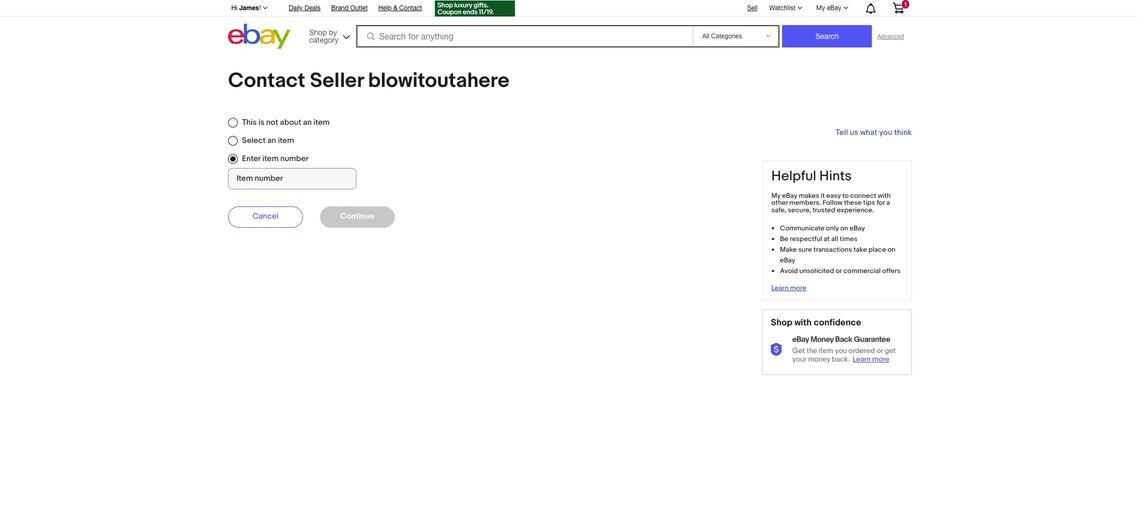 Task type: describe. For each thing, give the bounding box(es) containing it.
sell
[[747, 4, 758, 12]]

1 vertical spatial contact
[[228, 68, 305, 94]]

daily deals link
[[289, 3, 321, 14]]

1 vertical spatial with
[[795, 318, 812, 328]]

follow
[[823, 199, 843, 208]]

brand outlet link
[[331, 3, 368, 14]]

place
[[869, 246, 886, 254]]

respectful
[[790, 235, 822, 244]]

sell link
[[742, 4, 762, 12]]

hi
[[231, 4, 237, 12]]

advanced
[[878, 33, 904, 40]]

trusted
[[813, 206, 835, 215]]

seller
[[310, 68, 364, 94]]

select an item
[[242, 136, 294, 146]]

&
[[393, 4, 398, 12]]

blowitoutahere
[[368, 68, 509, 94]]

what
[[860, 128, 878, 138]]

it
[[821, 192, 825, 200]]

with details__icon image
[[771, 343, 784, 356]]

continue link
[[320, 207, 395, 228]]

about
[[280, 118, 301, 128]]

connect
[[850, 192, 876, 200]]

all
[[831, 235, 838, 244]]

your
[[792, 355, 807, 364]]

daily deals
[[289, 4, 321, 12]]

make
[[780, 246, 797, 254]]

or inside communicate only on ebay be respectful at all times make sure transactions take place on ebay avoid unsolicited or commercial offers
[[836, 267, 842, 276]]

my ebay
[[816, 4, 842, 12]]

0 horizontal spatial on
[[840, 224, 848, 233]]

my ebay link
[[811, 2, 853, 14]]

think
[[894, 128, 912, 138]]

contact seller blowitoutahere
[[228, 68, 509, 94]]

advanced link
[[872, 26, 909, 47]]

easy
[[827, 192, 841, 200]]

be
[[780, 235, 788, 244]]

item right about
[[314, 118, 330, 128]]

shop by category button
[[304, 24, 352, 47]]

outlet
[[350, 4, 368, 12]]

tell
[[836, 128, 848, 138]]

is
[[258, 118, 264, 128]]

with inside my ebay makes it easy to connect with other members. follow these tips for a safe, secure, trusted experience.
[[878, 192, 891, 200]]

members.
[[789, 199, 821, 208]]

shop by category
[[309, 28, 338, 44]]

ebay down make
[[780, 256, 795, 265]]

helpful hints
[[772, 168, 852, 185]]

more for learn more link to the left
[[790, 284, 807, 293]]

1
[[904, 1, 907, 7]]

my for my ebay
[[816, 4, 825, 12]]

a
[[887, 199, 890, 208]]

ebay inside my ebay makes it easy to connect with other members. follow these tips for a safe, secure, trusted experience.
[[782, 192, 797, 200]]

secure,
[[788, 206, 811, 215]]

shop with confidence
[[771, 318, 861, 328]]

my ebay makes it easy to connect with other members. follow these tips for a safe, secure, trusted experience.
[[772, 192, 891, 215]]

shop for shop by category
[[309, 28, 327, 37]]

get
[[792, 347, 805, 356]]

james
[[239, 4, 259, 12]]

brand
[[331, 4, 349, 12]]

other
[[772, 199, 788, 208]]

daily
[[289, 4, 303, 12]]

helpful
[[772, 168, 816, 185]]

offers
[[882, 267, 901, 276]]

learn more for the right learn more link
[[853, 355, 890, 364]]

account navigation
[[225, 0, 912, 18]]

learn more for learn more link to the left
[[772, 284, 807, 293]]

deals
[[305, 4, 321, 12]]

learn for learn more link to the left
[[772, 284, 789, 293]]

enter
[[242, 154, 261, 164]]

money
[[811, 335, 834, 345]]

get the item you ordered or get your money back.
[[792, 347, 896, 364]]

help & contact
[[378, 4, 422, 12]]

learn for the right learn more link
[[853, 355, 871, 364]]

at
[[824, 235, 830, 244]]

tips
[[863, 199, 875, 208]]

item inside get the item you ordered or get your money back.
[[819, 347, 833, 356]]

us
[[850, 128, 859, 138]]

take
[[854, 246, 867, 254]]

confidence
[[814, 318, 861, 328]]

by
[[329, 28, 337, 37]]

money
[[808, 355, 830, 364]]



Task type: locate. For each thing, give the bounding box(es) containing it.
shop by category banner
[[225, 0, 912, 52]]

for
[[877, 199, 885, 208]]

shop up with details__icon
[[771, 318, 793, 328]]

1 vertical spatial learn more
[[853, 355, 890, 364]]

shop left by
[[309, 28, 327, 37]]

hints
[[820, 168, 852, 185]]

sure
[[798, 246, 812, 254]]

ebay money back guarantee
[[792, 335, 890, 345]]

0 horizontal spatial an
[[267, 136, 276, 146]]

more
[[790, 284, 807, 293], [872, 355, 890, 364]]

watchlist
[[769, 4, 796, 12]]

learn more down guarantee
[[853, 355, 890, 364]]

0 horizontal spatial learn more
[[772, 284, 807, 293]]

0 vertical spatial contact
[[399, 4, 422, 12]]

learn more link down guarantee
[[853, 355, 892, 364]]

1 link
[[886, 0, 910, 15]]

1 vertical spatial learn
[[853, 355, 871, 364]]

more down avoid
[[790, 284, 807, 293]]

more for the right learn more link
[[872, 355, 890, 364]]

1 horizontal spatial learn more link
[[853, 355, 892, 364]]

my inside account navigation
[[816, 4, 825, 12]]

1 vertical spatial an
[[267, 136, 276, 146]]

ebay up get
[[792, 335, 809, 345]]

an right select
[[267, 136, 276, 146]]

this
[[242, 118, 257, 128]]

you down ebay money back guarantee
[[835, 347, 847, 356]]

these
[[844, 199, 862, 208]]

tell us what you think link
[[836, 128, 912, 138]]

1 horizontal spatial you
[[879, 128, 893, 138]]

you inside get the item you ordered or get your money back.
[[835, 347, 847, 356]]

ebay
[[827, 4, 842, 12], [782, 192, 797, 200], [850, 224, 865, 233], [780, 256, 795, 265], [792, 335, 809, 345]]

None submit
[[782, 25, 872, 48]]

1 horizontal spatial on
[[888, 246, 896, 254]]

1 horizontal spatial contact
[[399, 4, 422, 12]]

item down select an item
[[262, 154, 279, 164]]

0 horizontal spatial learn
[[772, 284, 789, 293]]

with right tips
[[878, 192, 891, 200]]

guarantee
[[854, 335, 890, 345]]

my for my ebay makes it easy to connect with other members. follow these tips for a safe, secure, trusted experience.
[[772, 192, 781, 200]]

shop for shop with confidence
[[771, 318, 793, 328]]

0 vertical spatial or
[[836, 267, 842, 276]]

tell us what you think
[[836, 128, 912, 138]]

transactions
[[814, 246, 852, 254]]

this is not about an item
[[242, 118, 330, 128]]

0 vertical spatial on
[[840, 224, 848, 233]]

enter item number
[[242, 154, 309, 164]]

1 horizontal spatial shop
[[771, 318, 793, 328]]

contact up is
[[228, 68, 305, 94]]

1 vertical spatial you
[[835, 347, 847, 356]]

on
[[840, 224, 848, 233], [888, 246, 896, 254]]

1 vertical spatial on
[[888, 246, 896, 254]]

contact inside account navigation
[[399, 4, 422, 12]]

on up times at top
[[840, 224, 848, 233]]

0 vertical spatial my
[[816, 4, 825, 12]]

learn
[[772, 284, 789, 293], [853, 355, 871, 364]]

0 horizontal spatial my
[[772, 192, 781, 200]]

!
[[259, 4, 261, 12]]

avoid
[[780, 267, 798, 276]]

makes
[[799, 192, 819, 200]]

1 horizontal spatial or
[[877, 347, 883, 356]]

hi james !
[[231, 4, 261, 12]]

an
[[303, 118, 312, 128], [267, 136, 276, 146]]

my right the "watchlist" link
[[816, 4, 825, 12]]

get the coupon image
[[435, 1, 515, 17]]

more down guarantee
[[872, 355, 890, 364]]

learn down avoid
[[772, 284, 789, 293]]

Search for anything text field
[[358, 26, 691, 46]]

on right place
[[888, 246, 896, 254]]

item down this is not about an item
[[278, 136, 294, 146]]

times
[[840, 235, 858, 244]]

0 vertical spatial learn
[[772, 284, 789, 293]]

cancel link
[[228, 207, 303, 228]]

learn more link down avoid
[[772, 284, 807, 293]]

1 horizontal spatial my
[[816, 4, 825, 12]]

or inside get the item you ordered or get your money back.
[[877, 347, 883, 356]]

help
[[378, 4, 392, 12]]

watchlist link
[[764, 2, 807, 14]]

0 horizontal spatial contact
[[228, 68, 305, 94]]

0 horizontal spatial shop
[[309, 28, 327, 37]]

brand outlet
[[331, 4, 368, 12]]

safe,
[[772, 206, 786, 215]]

help & contact link
[[378, 3, 422, 14]]

0 horizontal spatial learn more link
[[772, 284, 807, 293]]

0 vertical spatial learn more link
[[772, 284, 807, 293]]

contact
[[399, 4, 422, 12], [228, 68, 305, 94]]

1 vertical spatial shop
[[771, 318, 793, 328]]

only
[[826, 224, 839, 233]]

select
[[242, 136, 266, 146]]

learn more
[[772, 284, 807, 293], [853, 355, 890, 364]]

back.
[[832, 355, 850, 364]]

0 vertical spatial more
[[790, 284, 807, 293]]

item down money
[[819, 347, 833, 356]]

you right what
[[879, 128, 893, 138]]

or left get
[[877, 347, 883, 356]]

1 vertical spatial learn more link
[[853, 355, 892, 364]]

learn more link
[[772, 284, 807, 293], [853, 355, 892, 364]]

0 horizontal spatial you
[[835, 347, 847, 356]]

or right unsolicited
[[836, 267, 842, 276]]

to
[[842, 192, 849, 200]]

none submit inside shop by category "banner"
[[782, 25, 872, 48]]

1 vertical spatial or
[[877, 347, 883, 356]]

0 vertical spatial you
[[879, 128, 893, 138]]

an right about
[[303, 118, 312, 128]]

communicate only on ebay be respectful at all times make sure transactions take place on ebay avoid unsolicited or commercial offers
[[780, 224, 901, 276]]

0 vertical spatial shop
[[309, 28, 327, 37]]

my inside my ebay makes it easy to connect with other members. follow these tips for a safe, secure, trusted experience.
[[772, 192, 781, 200]]

cancel
[[252, 211, 279, 221]]

unsolicited
[[800, 267, 834, 276]]

communicate
[[780, 224, 825, 233]]

1 vertical spatial more
[[872, 355, 890, 364]]

with up money
[[795, 318, 812, 328]]

you for think
[[879, 128, 893, 138]]

None text field
[[228, 168, 356, 190]]

1 horizontal spatial learn more
[[853, 355, 890, 364]]

ebay inside my ebay link
[[827, 4, 842, 12]]

commercial
[[844, 267, 881, 276]]

you for ordered
[[835, 347, 847, 356]]

0 vertical spatial with
[[878, 192, 891, 200]]

shop inside shop by category
[[309, 28, 327, 37]]

get
[[885, 347, 896, 356]]

0 vertical spatial learn more
[[772, 284, 807, 293]]

ebay up times at top
[[850, 224, 865, 233]]

you
[[879, 128, 893, 138], [835, 347, 847, 356]]

1 horizontal spatial with
[[878, 192, 891, 200]]

0 horizontal spatial more
[[790, 284, 807, 293]]

back
[[835, 335, 853, 345]]

ebay up secure,
[[782, 192, 797, 200]]

ebay right the "watchlist" link
[[827, 4, 842, 12]]

learn more down avoid
[[772, 284, 807, 293]]

1 vertical spatial my
[[772, 192, 781, 200]]

not
[[266, 118, 278, 128]]

category
[[309, 36, 338, 44]]

experience.
[[837, 206, 874, 215]]

my
[[816, 4, 825, 12], [772, 192, 781, 200]]

continue
[[341, 211, 374, 221]]

0 horizontal spatial or
[[836, 267, 842, 276]]

1 horizontal spatial more
[[872, 355, 890, 364]]

number
[[280, 154, 309, 164]]

contact right &
[[399, 4, 422, 12]]

learn right back.
[[853, 355, 871, 364]]

1 horizontal spatial learn
[[853, 355, 871, 364]]

0 vertical spatial an
[[303, 118, 312, 128]]

1 horizontal spatial an
[[303, 118, 312, 128]]

0 horizontal spatial with
[[795, 318, 812, 328]]

ordered
[[849, 347, 875, 356]]

shop
[[309, 28, 327, 37], [771, 318, 793, 328]]

my up safe,
[[772, 192, 781, 200]]

with
[[878, 192, 891, 200], [795, 318, 812, 328]]



Task type: vqa. For each thing, say whether or not it's contained in the screenshot.
sure
yes



